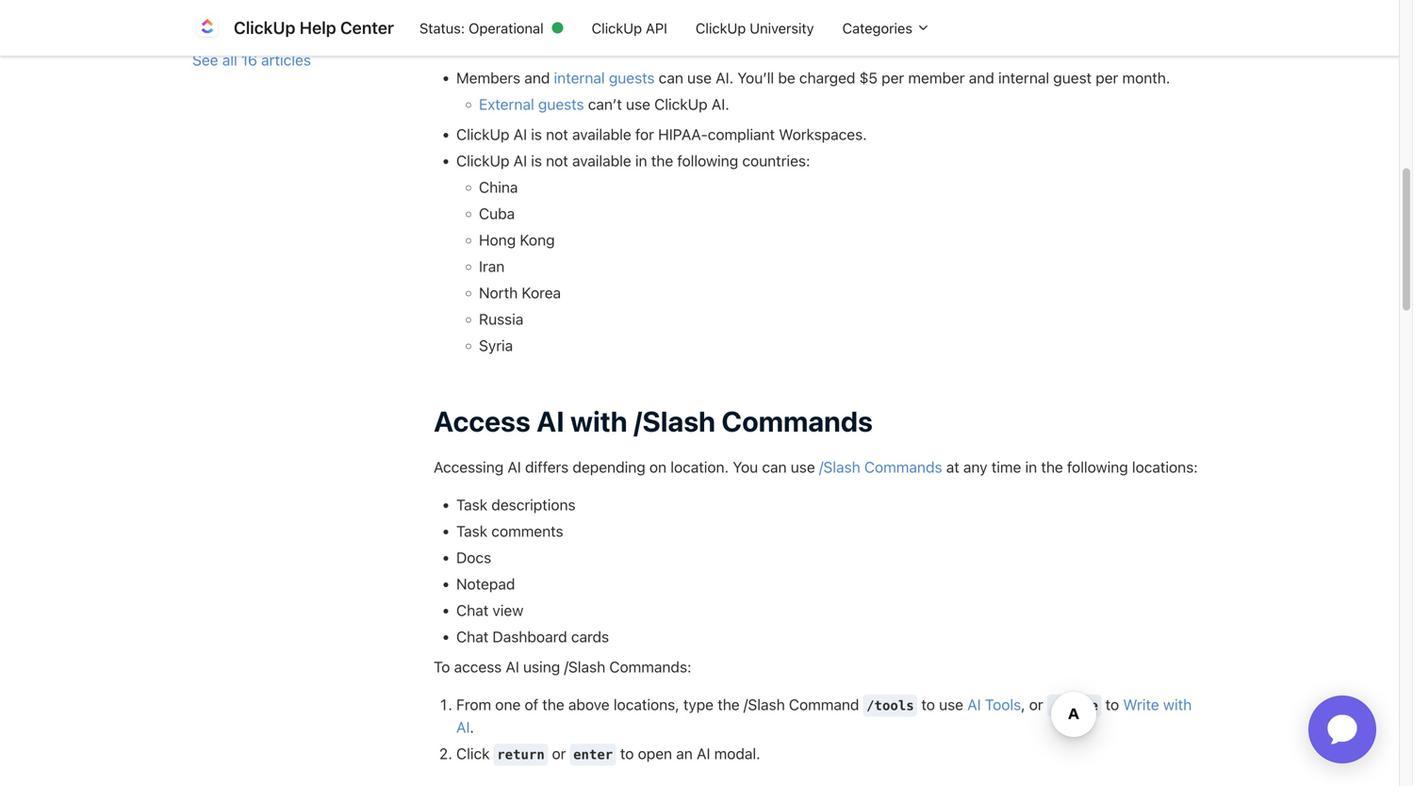 Task type: describe. For each thing, give the bounding box(es) containing it.
2 not from the top
[[546, 152, 568, 170]]

access
[[434, 404, 531, 438]]

member
[[909, 69, 965, 87]]

business:
[[577, 12, 643, 30]]

and right plus
[[577, 38, 602, 56]]

click return or enter to open an ai modal.
[[456, 745, 761, 763]]

0 vertical spatial guests
[[609, 69, 655, 87]]

use right you
[[791, 458, 815, 476]]

100
[[684, 38, 710, 56]]

clickup help center
[[234, 17, 394, 38]]

.
[[470, 719, 474, 737]]

docs
[[456, 549, 491, 567]]

1 not from the top
[[546, 125, 568, 143]]

ai left differs
[[508, 458, 521, 476]]

dashboard
[[493, 628, 567, 646]]

ai down external guests link
[[514, 125, 527, 143]]

2 available from the top
[[572, 152, 632, 170]]

ai tools link
[[968, 696, 1021, 714]]

russia
[[479, 310, 524, 328]]

1 available from the top
[[572, 125, 632, 143]]

1 vertical spatial following
[[1067, 458, 1128, 476]]

1 vertical spatial or
[[552, 745, 566, 763]]

ai left the using on the bottom of page
[[506, 658, 519, 676]]

enterprise:
[[606, 38, 680, 56]]

0 horizontal spatial to
[[620, 745, 634, 763]]

tools
[[985, 696, 1021, 714]]

hong
[[479, 231, 516, 249]]

and up plus
[[548, 12, 573, 30]]

compliant
[[708, 125, 775, 143]]

clickup api
[[592, 20, 668, 36]]

hipaa-
[[658, 125, 708, 143]]

external
[[479, 95, 534, 113]]

task descriptions task comments docs notepad chat view chat dashboard cards
[[456, 496, 609, 646]]

any
[[964, 458, 988, 476]]

internal guests link
[[554, 69, 655, 87]]

you
[[733, 458, 758, 476]]

clickup university
[[696, 20, 814, 36]]

0 vertical spatial or
[[1030, 696, 1044, 714]]

see all 16 articles link
[[192, 51, 311, 69]]

syria
[[479, 336, 513, 354]]

at
[[947, 458, 960, 476]]

/write
[[1051, 698, 1099, 714]]

ai up differs
[[537, 404, 564, 438]]

members
[[456, 69, 521, 87]]

to
[[434, 658, 450, 676]]

,
[[1021, 696, 1026, 714]]

location.
[[671, 458, 729, 476]]

clickup inside members and internal guests can use ai. you'll be charged $5 per member and internal guest per month. external guests can't use clickup ai.
[[655, 95, 708, 113]]

above
[[569, 696, 610, 714]]

command
[[789, 696, 859, 714]]

and up external guests link
[[525, 69, 550, 87]]

unlimited
[[479, 12, 544, 30]]

iran
[[479, 257, 505, 275]]

the inside the clickup ai is not available for hipaa-compliant workspaces. clickup ai is not available in the following countries: china cuba hong kong iran north korea russia syria
[[651, 152, 674, 170]]

charged
[[800, 69, 856, 87]]

the right type
[[718, 696, 740, 714]]

and right member
[[969, 69, 995, 87]]

to access ai using /slash commands:
[[434, 658, 692, 676]]

1 horizontal spatial uses
[[714, 38, 746, 56]]

1 per from the left
[[882, 69, 905, 87]]

commands:
[[610, 658, 692, 676]]

clickup ai is not available for hipaa-compliant workspaces. clickup ai is not available in the following countries: china cuba hong kong iran north korea russia syria
[[456, 125, 867, 354]]

click
[[456, 745, 490, 763]]

clickup for ai
[[456, 125, 510, 143]]

type
[[684, 696, 714, 714]]

1 vertical spatial can
[[762, 458, 787, 476]]

open
[[638, 745, 672, 763]]

api
[[646, 20, 668, 36]]

business
[[479, 38, 540, 56]]

1 is from the top
[[531, 125, 542, 143]]

on
[[650, 458, 667, 476]]

one
[[495, 696, 521, 714]]

see all 16 articles
[[192, 51, 311, 69]]

korea
[[522, 284, 561, 302]]

members and internal guests can use ai. you'll be charged $5 per member and internal guest per month. external guests can't use clickup ai.
[[456, 69, 1171, 113]]

50
[[647, 12, 665, 30]]

2 horizontal spatial to
[[1106, 696, 1120, 714]]

2 task from the top
[[456, 522, 488, 540]]

china
[[479, 178, 518, 196]]

write with ai
[[456, 696, 1192, 737]]

see
[[192, 51, 218, 69]]

cards
[[571, 628, 609, 646]]

locations,
[[614, 696, 680, 714]]

0 vertical spatial commands
[[722, 404, 873, 438]]

ai left tools
[[968, 696, 981, 714]]

can inside members and internal guests can use ai. you'll be charged $5 per member and internal guest per month. external guests can't use clickup ai.
[[659, 69, 684, 87]]

clickup for help
[[234, 17, 296, 38]]

cuba
[[479, 204, 515, 222]]

1 vertical spatial commands
[[865, 458, 943, 476]]

access
[[454, 658, 502, 676]]

/tools
[[867, 698, 914, 714]]

clickup for api
[[592, 20, 642, 36]]

16
[[241, 51, 257, 69]]

you'll
[[738, 69, 774, 87]]

for
[[636, 125, 654, 143]]

help
[[300, 17, 336, 38]]

clickup help help center home page image
[[192, 13, 223, 43]]

view
[[493, 602, 524, 620]]



Task type: vqa. For each thing, say whether or not it's contained in the screenshot.
second "from" from the top of the page
no



Task type: locate. For each thing, give the bounding box(es) containing it.
1 vertical spatial is
[[531, 152, 542, 170]]

or right ,
[[1030, 696, 1044, 714]]

0 horizontal spatial following
[[677, 152, 739, 170]]

commands up accessing ai differs depending on location. you can use /slash commands at any time in the following locations:
[[722, 404, 873, 438]]

1 horizontal spatial guests
[[609, 69, 655, 87]]

kong
[[520, 231, 555, 249]]

guests
[[609, 69, 655, 87], [538, 95, 584, 113]]

not
[[546, 125, 568, 143], [546, 152, 568, 170]]

1 vertical spatial chat
[[456, 628, 489, 646]]

month.
[[1123, 69, 1171, 87]]

per right $5 on the right of the page
[[882, 69, 905, 87]]

in
[[636, 152, 647, 170]]

clickup university link
[[682, 10, 828, 45]]

1 horizontal spatial per
[[1096, 69, 1119, 87]]

articles
[[261, 51, 311, 69]]

with inside the write with ai
[[1164, 696, 1192, 714]]

clickup down external
[[456, 125, 510, 143]]

1 vertical spatial not
[[546, 152, 568, 170]]

guests left can't
[[538, 95, 584, 113]]

enter
[[573, 747, 613, 763]]

uses down clickup university
[[714, 38, 746, 56]]

ai right the an
[[697, 745, 710, 763]]

uses right api
[[669, 12, 701, 30]]

following down hipaa- at the top of the page
[[677, 152, 739, 170]]

with
[[570, 404, 628, 438], [1164, 696, 1192, 714]]

1 vertical spatial with
[[1164, 696, 1192, 714]]

0 horizontal spatial with
[[570, 404, 628, 438]]

$5
[[860, 69, 878, 87]]

chat up access at the bottom of page
[[456, 628, 489, 646]]

/slash
[[634, 404, 716, 438], [819, 458, 861, 476], [564, 658, 606, 676], [744, 696, 785, 714]]

2 internal from the left
[[999, 69, 1050, 87]]

0 horizontal spatial internal
[[554, 69, 605, 87]]

ai.
[[716, 69, 734, 87], [712, 95, 730, 113]]

to left write
[[1106, 696, 1120, 714]]

be
[[778, 69, 796, 87]]

1 horizontal spatial or
[[1030, 696, 1044, 714]]

ai up china
[[514, 152, 527, 170]]

return
[[497, 747, 545, 763]]

0 vertical spatial ai.
[[716, 69, 734, 87]]

countries:
[[742, 152, 810, 170]]

clickup
[[234, 17, 296, 38], [592, 20, 642, 36], [696, 20, 746, 36], [655, 95, 708, 113], [456, 125, 510, 143], [456, 152, 510, 170]]

with right write
[[1164, 696, 1192, 714]]

clickup up china
[[456, 152, 510, 170]]

task down accessing
[[456, 496, 488, 514]]

differs
[[525, 458, 569, 476]]

clickup api link
[[578, 10, 682, 45]]

the right of
[[543, 696, 565, 714]]

locations:
[[1132, 458, 1198, 476]]

use up for
[[626, 95, 651, 113]]

categories
[[843, 20, 917, 36]]

0 vertical spatial available
[[572, 125, 632, 143]]

commands
[[722, 404, 873, 438], [865, 458, 943, 476]]

modal.
[[714, 745, 761, 763]]

to
[[922, 696, 935, 714], [1106, 696, 1120, 714], [620, 745, 634, 763]]

from
[[456, 696, 491, 714]]

the right time in
[[1041, 458, 1063, 476]]

internal down plus
[[554, 69, 605, 87]]

commands left at
[[865, 458, 943, 476]]

task
[[456, 496, 488, 514], [456, 522, 488, 540]]

1 horizontal spatial internal
[[999, 69, 1050, 87]]

ai. up compliant
[[712, 95, 730, 113]]

categories button
[[828, 10, 945, 45]]

2 per from the left
[[1096, 69, 1119, 87]]

can
[[659, 69, 684, 87], [762, 458, 787, 476]]

descriptions
[[492, 496, 576, 514]]

1 vertical spatial available
[[572, 152, 632, 170]]

following
[[677, 152, 739, 170], [1067, 458, 1128, 476]]

application
[[1286, 673, 1399, 786]]

clickup for university
[[696, 20, 746, 36]]

an
[[676, 745, 693, 763]]

can right you
[[762, 458, 787, 476]]

0 vertical spatial with
[[570, 404, 628, 438]]

0 vertical spatial is
[[531, 125, 542, 143]]

use left ai tools link
[[939, 696, 964, 714]]

to right /tools
[[922, 696, 935, 714]]

plus
[[544, 38, 573, 56]]

using
[[523, 658, 560, 676]]

internal left guest
[[999, 69, 1050, 87]]

accessing ai differs depending on location. you can use /slash commands at any time in the following locations:
[[434, 458, 1198, 476]]

of
[[525, 696, 539, 714]]

0 horizontal spatial per
[[882, 69, 905, 87]]

center
[[340, 17, 394, 38]]

1 horizontal spatial can
[[762, 458, 787, 476]]

available down can't
[[572, 125, 632, 143]]

operational
[[469, 20, 544, 36]]

1 vertical spatial ai.
[[712, 95, 730, 113]]

task up docs
[[456, 522, 488, 540]]

1 horizontal spatial following
[[1067, 458, 1128, 476]]

clickup up enterprise:
[[592, 20, 642, 36]]

guests down enterprise:
[[609, 69, 655, 87]]

1 horizontal spatial to
[[922, 696, 935, 714]]

clickup up 100
[[696, 20, 746, 36]]

0 vertical spatial can
[[659, 69, 684, 87]]

per right guest
[[1096, 69, 1119, 87]]

ai down the from
[[456, 719, 470, 737]]

internal
[[554, 69, 605, 87], [999, 69, 1050, 87]]

status: operational
[[420, 20, 544, 36]]

university
[[750, 20, 814, 36]]

available left the in
[[572, 152, 632, 170]]

clickup up hipaa- at the top of the page
[[655, 95, 708, 113]]

all
[[222, 51, 237, 69]]

1 vertical spatial task
[[456, 522, 488, 540]]

2 is from the top
[[531, 152, 542, 170]]

1 task from the top
[[456, 496, 488, 514]]

following left locations:
[[1067, 458, 1128, 476]]

to left 'open'
[[620, 745, 634, 763]]

north
[[479, 284, 518, 302]]

from one of the above locations, type the /slash command /tools to use ai tools , or /write to
[[456, 696, 1123, 714]]

0 vertical spatial following
[[677, 152, 739, 170]]

can down enterprise:
[[659, 69, 684, 87]]

chat down notepad
[[456, 602, 489, 620]]

ai. left you'll
[[716, 69, 734, 87]]

0 vertical spatial chat
[[456, 602, 489, 620]]

use down 100
[[688, 69, 712, 87]]

write
[[1123, 696, 1160, 714]]

1 vertical spatial guests
[[538, 95, 584, 113]]

1 internal from the left
[[554, 69, 605, 87]]

0 horizontal spatial or
[[552, 745, 566, 763]]

0 horizontal spatial uses
[[669, 12, 701, 30]]

ai
[[514, 125, 527, 143], [514, 152, 527, 170], [537, 404, 564, 438], [508, 458, 521, 476], [506, 658, 519, 676], [968, 696, 981, 714], [456, 719, 470, 737], [697, 745, 710, 763]]

and
[[548, 12, 573, 30], [577, 38, 602, 56], [525, 69, 550, 87], [969, 69, 995, 87]]

notepad
[[456, 575, 515, 593]]

2 chat from the top
[[456, 628, 489, 646]]

unlimited and business: 50 uses business plus and enterprise: 100 uses
[[479, 12, 746, 56]]

1 horizontal spatial with
[[1164, 696, 1192, 714]]

the right the in
[[651, 152, 674, 170]]

external guests link
[[479, 95, 584, 113]]

0 horizontal spatial guests
[[538, 95, 584, 113]]

status:
[[420, 20, 465, 36]]

depending
[[573, 458, 646, 476]]

guest
[[1054, 69, 1092, 87]]

can't
[[588, 95, 622, 113]]

ai inside the write with ai
[[456, 719, 470, 737]]

0 vertical spatial not
[[546, 125, 568, 143]]

write with ai link
[[456, 696, 1192, 737]]

1 vertical spatial uses
[[714, 38, 746, 56]]

0 vertical spatial task
[[456, 496, 488, 514]]

0 vertical spatial uses
[[669, 12, 701, 30]]

or left enter
[[552, 745, 566, 763]]

1 chat from the top
[[456, 602, 489, 620]]

time in
[[992, 458, 1037, 476]]

/slash commands link
[[819, 458, 943, 476]]

clickup up see all 16 articles link
[[234, 17, 296, 38]]

with up depending at bottom
[[570, 404, 628, 438]]

the
[[651, 152, 674, 170], [1041, 458, 1063, 476], [543, 696, 565, 714], [718, 696, 740, 714]]

accessing
[[434, 458, 504, 476]]

following inside the clickup ai is not available for hipaa-compliant workspaces. clickup ai is not available in the following countries: china cuba hong kong iran north korea russia syria
[[677, 152, 739, 170]]

access ai with /slash commands
[[434, 404, 873, 438]]

workspaces.
[[779, 125, 867, 143]]

0 horizontal spatial can
[[659, 69, 684, 87]]

chat
[[456, 602, 489, 620], [456, 628, 489, 646]]



